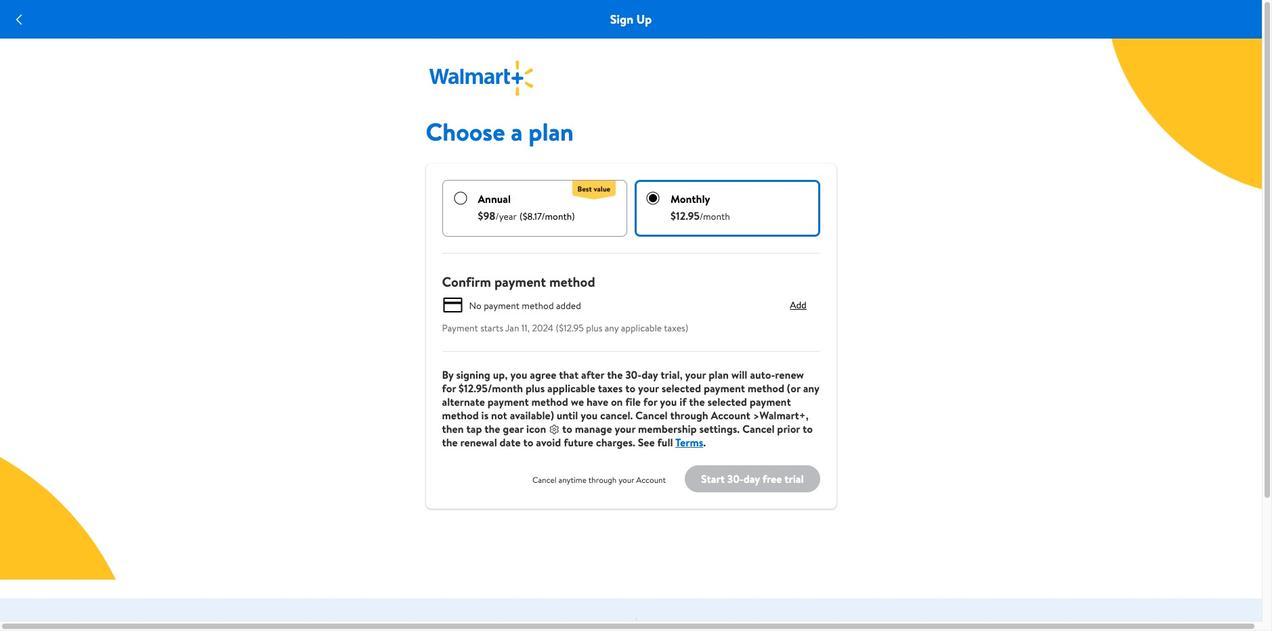 Task type: vqa. For each thing, say whether or not it's contained in the screenshot.
What's covered Button
no



Task type: describe. For each thing, give the bounding box(es) containing it.
signing
[[456, 368, 490, 383]]

method left (or
[[748, 381, 784, 396]]

your inside plus applicable taxes to your selected payment method (or any alternate payment method we have on file for you if the selected payment method is not available) until you cancel. cancel through account >walmart+, then tap the gear icon
[[638, 381, 659, 396]]

alternate
[[442, 395, 485, 410]]

0 vertical spatial 30-
[[625, 368, 642, 383]]

payment up no payment method added
[[494, 273, 546, 291]]

cancel.
[[600, 408, 633, 423]]

up
[[636, 11, 652, 28]]

payment
[[442, 322, 478, 335]]

we
[[571, 395, 584, 410]]

plus applicable taxes to your selected payment method (or any alternate payment method we have on file for you if the selected payment method is not available) until you cancel. cancel through account >walmart+, then tap the gear icon
[[442, 381, 819, 437]]

starts
[[480, 322, 503, 335]]

0 horizontal spatial account
[[636, 475, 666, 486]]

until
[[557, 408, 578, 423]]

terms
[[675, 436, 703, 450]]

0 horizontal spatial you
[[510, 368, 527, 383]]

manage
[[575, 422, 612, 437]]

$8.17/month
[[523, 210, 572, 224]]

anytime
[[558, 475, 587, 486]]

the right if
[[689, 395, 705, 410]]

prior
[[777, 422, 800, 437]]

up,
[[493, 368, 508, 383]]

method up 2024
[[522, 299, 554, 313]]

for inside plus applicable taxes to your selected payment method (or any alternate payment method we have on file for you if the selected payment method is not available) until you cancel. cancel through account >walmart+, then tap the gear icon
[[643, 395, 657, 410]]

0 vertical spatial plan
[[528, 115, 574, 149]]

)
[[572, 210, 575, 224]]

choose a plan
[[426, 115, 574, 149]]

trial
[[784, 472, 804, 487]]

your inside to manage your membership settings. cancel prior to the renewal date to avoid future charges. see full
[[615, 422, 635, 437]]

11,
[[521, 322, 530, 335]]

(
[[519, 210, 523, 224]]

>walmart+,
[[753, 408, 809, 423]]

will
[[731, 368, 747, 383]]

have
[[586, 395, 608, 410]]

choose a plan group
[[442, 180, 820, 237]]

available)
[[510, 408, 554, 423]]

monthly
[[671, 192, 710, 207]]

applicable inside plus applicable taxes to your selected payment method (or any alternate payment method we have on file for you if the selected payment method is not available) until you cancel. cancel through account >walmart+, then tap the gear icon
[[547, 381, 595, 396]]

to right avoid
[[562, 422, 572, 437]]

annual $98 /year ( $8.17/month )
[[478, 192, 575, 224]]

0 vertical spatial plus
[[586, 322, 602, 335]]

method left we
[[531, 395, 568, 410]]

payment left auto-
[[704, 381, 745, 396]]

is
[[481, 408, 489, 423]]

back image
[[11, 11, 27, 27]]

agree
[[530, 368, 556, 383]]

payment up gear
[[487, 395, 529, 410]]

a
[[511, 115, 523, 149]]

date
[[500, 436, 521, 450]]

1 horizontal spatial you
[[581, 408, 598, 423]]

30- inside button
[[727, 472, 744, 487]]

to right date
[[523, 436, 533, 450]]

to inside plus applicable taxes to your selected payment method (or any alternate payment method we have on file for you if the selected payment method is not available) until you cancel. cancel through account >walmart+, then tap the gear icon
[[625, 381, 635, 396]]

2 horizontal spatial you
[[660, 395, 677, 410]]

account inside plus applicable taxes to your selected payment method (or any alternate payment method we have on file for you if the selected payment method is not available) until you cancel. cancel through account >walmart+, then tap the gear icon
[[711, 408, 750, 423]]

sign
[[610, 11, 633, 28]]

confirm payment method
[[442, 273, 595, 291]]

.
[[703, 436, 706, 450]]

renew
[[775, 368, 804, 383]]

start 30-day free trial button
[[685, 466, 820, 493]]

see
[[638, 436, 655, 450]]

cancel inside plus applicable taxes to your selected payment method (or any alternate payment method we have on file for you if the selected payment method is not available) until you cancel. cancel through account >walmart+, then tap the gear icon
[[635, 408, 668, 423]]

plus inside plus applicable taxes to your selected payment method (or any alternate payment method we have on file for you if the selected payment method is not available) until you cancel. cancel through account >walmart+, then tap the gear icon
[[526, 381, 545, 396]]

plan inside your plan will auto-renew for
[[709, 368, 729, 383]]



Task type: locate. For each thing, give the bounding box(es) containing it.
to right prior
[[803, 422, 813, 437]]

1 horizontal spatial 30-
[[727, 472, 744, 487]]

0 horizontal spatial plan
[[528, 115, 574, 149]]

$12.95 /month
[[671, 209, 730, 224]]

your right trial,
[[685, 368, 706, 383]]

/month
[[700, 210, 730, 224]]

annual
[[478, 192, 511, 207]]

payment
[[494, 273, 546, 291], [484, 299, 519, 313], [704, 381, 745, 396], [487, 395, 529, 410], [750, 395, 791, 410]]

1 vertical spatial plus
[[526, 381, 545, 396]]

confirm
[[442, 273, 491, 291]]

any right (or
[[803, 381, 819, 396]]

1 horizontal spatial account
[[711, 408, 750, 423]]

applicable up until
[[547, 381, 595, 396]]

selected
[[662, 381, 701, 396], [707, 395, 747, 410]]

for inside your plan will auto-renew for
[[442, 381, 456, 396]]

day inside button
[[744, 472, 760, 487]]

30- right start
[[727, 472, 744, 487]]

full
[[657, 436, 673, 450]]

settings.
[[699, 422, 740, 437]]

the left "tap"
[[442, 436, 458, 450]]

added
[[556, 299, 581, 313]]

30- right taxes
[[625, 368, 642, 383]]

add
[[790, 299, 807, 312]]

1 horizontal spatial plan
[[709, 368, 729, 383]]

selected up settings.
[[707, 395, 747, 410]]

to right the on
[[625, 381, 635, 396]]

1 horizontal spatial applicable
[[621, 322, 662, 335]]

auto-
[[750, 368, 775, 383]]

0 horizontal spatial any
[[605, 322, 619, 335]]

if
[[679, 395, 686, 410]]

0 vertical spatial through
[[670, 408, 708, 423]]

plan
[[528, 115, 574, 149], [709, 368, 729, 383]]

1 horizontal spatial plus
[[586, 322, 602, 335]]

0 horizontal spatial plus
[[526, 381, 545, 396]]

through
[[670, 408, 708, 423], [588, 475, 617, 486]]

avoid
[[536, 436, 561, 450]]

account
[[711, 408, 750, 423], [636, 475, 666, 486]]

charges.
[[596, 436, 635, 450]]

payment up "starts"
[[484, 299, 519, 313]]

any right '($12.95'
[[605, 322, 619, 335]]

day left free
[[744, 472, 760, 487]]

for right file
[[643, 395, 657, 410]]

by
[[442, 368, 454, 383]]

payment down auto-
[[750, 395, 791, 410]]

0 horizontal spatial through
[[588, 475, 617, 486]]

through inside plus applicable taxes to your selected payment method (or any alternate payment method we have on file for you if the selected payment method is not available) until you cancel. cancel through account >walmart+, then tap the gear icon
[[670, 408, 708, 423]]

0 horizontal spatial for
[[442, 381, 456, 396]]

for left signing
[[442, 381, 456, 396]]

0 horizontal spatial 30-
[[625, 368, 642, 383]]

on
[[611, 395, 623, 410]]

then
[[442, 422, 464, 437]]

no payment method added
[[469, 299, 581, 313]]

through right the anytime
[[588, 475, 617, 486]]

gear
[[503, 422, 524, 437]]

1 horizontal spatial for
[[643, 395, 657, 410]]

1 vertical spatial applicable
[[547, 381, 595, 396]]

1 vertical spatial day
[[744, 472, 760, 487]]

the right after
[[607, 368, 623, 383]]

taxes
[[598, 381, 623, 396]]

choose
[[426, 115, 505, 149]]

through up terms on the right bottom of the page
[[670, 408, 708, 423]]

future
[[564, 436, 593, 450]]

1 vertical spatial any
[[803, 381, 819, 396]]

your left "see"
[[615, 422, 635, 437]]

None radio
[[453, 192, 467, 205], [646, 192, 660, 205], [453, 192, 467, 205], [646, 192, 660, 205]]

1 vertical spatial account
[[636, 475, 666, 486]]

applicable left taxes)
[[621, 322, 662, 335]]

add button
[[777, 295, 820, 316]]

your down the charges.
[[618, 475, 634, 486]]

best value plan image
[[572, 181, 616, 200]]

account down will
[[711, 408, 750, 423]]

1 horizontal spatial day
[[744, 472, 760, 487]]

plan left will
[[709, 368, 729, 383]]

0 vertical spatial applicable
[[621, 322, 662, 335]]

selected up membership
[[662, 381, 701, 396]]

plus right '($12.95'
[[586, 322, 602, 335]]

no
[[469, 299, 481, 313]]

method left the is
[[442, 408, 479, 423]]

you right the up,
[[510, 368, 527, 383]]

tap
[[466, 422, 482, 437]]

terms .
[[675, 436, 706, 450]]

for
[[442, 381, 456, 396], [643, 395, 657, 410]]

2024
[[532, 322, 553, 335]]

cancel
[[635, 408, 668, 423], [742, 422, 775, 437], [532, 475, 557, 486]]

cancel anytime through your account
[[532, 475, 666, 486]]

by signing up, you agree that after the 30-day trial,
[[442, 368, 683, 383]]

plus
[[586, 322, 602, 335], [526, 381, 545, 396]]

0 vertical spatial account
[[711, 408, 750, 423]]

you left if
[[660, 395, 677, 410]]

1 vertical spatial plan
[[709, 368, 729, 383]]

($12.95
[[556, 322, 584, 335]]

2 horizontal spatial cancel
[[742, 422, 775, 437]]

plan right a
[[528, 115, 574, 149]]

any
[[605, 322, 619, 335], [803, 381, 819, 396]]

you
[[510, 368, 527, 383], [660, 395, 677, 410], [581, 408, 598, 423]]

taxes)
[[664, 322, 688, 335]]

1 vertical spatial through
[[588, 475, 617, 486]]

1 horizontal spatial selected
[[707, 395, 747, 410]]

0 vertical spatial any
[[605, 322, 619, 335]]

1 horizontal spatial through
[[670, 408, 708, 423]]

0 horizontal spatial selected
[[662, 381, 701, 396]]

sign up
[[610, 11, 652, 28]]

/year
[[495, 210, 517, 224]]

the right "tap"
[[484, 422, 500, 437]]

the inside to manage your membership settings. cancel prior to the renewal date to avoid future charges. see full
[[442, 436, 458, 450]]

terms link
[[675, 436, 703, 450]]

your inside your plan will auto-renew for
[[685, 368, 706, 383]]

1 horizontal spatial any
[[803, 381, 819, 396]]

0 vertical spatial day
[[642, 368, 658, 383]]

1 vertical spatial 30-
[[727, 472, 744, 487]]

cancel inside to manage your membership settings. cancel prior to the renewal date to avoid future charges. see full
[[742, 422, 775, 437]]

method up added
[[549, 273, 595, 291]]

to manage your membership settings. cancel prior to the renewal date to avoid future charges. see full
[[442, 422, 813, 450]]

(or
[[787, 381, 800, 396]]

to
[[625, 381, 635, 396], [562, 422, 572, 437], [803, 422, 813, 437], [523, 436, 533, 450]]

cancel left the anytime
[[532, 475, 557, 486]]

plus up 'available)'
[[526, 381, 545, 396]]

your left trial,
[[638, 381, 659, 396]]

$98
[[478, 209, 495, 224]]

not
[[491, 408, 507, 423]]

your
[[685, 368, 706, 383], [638, 381, 659, 396], [615, 422, 635, 437], [618, 475, 634, 486]]

jan
[[505, 322, 519, 335]]

walmart+ logo image
[[426, 60, 536, 98]]

0 horizontal spatial applicable
[[547, 381, 595, 396]]

$12.95
[[671, 209, 700, 224]]

start 30-day free trial
[[701, 472, 804, 487]]

0 horizontal spatial cancel
[[532, 475, 557, 486]]

cancel up "see"
[[635, 408, 668, 423]]

you right until
[[581, 408, 598, 423]]

any inside plus applicable taxes to your selected payment method (or any alternate payment method we have on file for you if the selected payment method is not available) until you cancel. cancel through account >walmart+, then tap the gear icon
[[803, 381, 819, 396]]

your plan will auto-renew for
[[442, 368, 804, 396]]

cancel left prior
[[742, 422, 775, 437]]

free
[[762, 472, 782, 487]]

account down "see"
[[636, 475, 666, 486]]

30-
[[625, 368, 642, 383], [727, 472, 744, 487]]

day left trial,
[[642, 368, 658, 383]]

the
[[607, 368, 623, 383], [689, 395, 705, 410], [484, 422, 500, 437], [442, 436, 458, 450]]

trial,
[[661, 368, 683, 383]]

$12.95/month
[[459, 381, 523, 396]]

payment starts jan 11, 2024 ($12.95 plus any applicable taxes)
[[442, 322, 688, 335]]

membership
[[638, 422, 697, 437]]

renewal
[[460, 436, 497, 450]]

0 horizontal spatial day
[[642, 368, 658, 383]]

applicable
[[621, 322, 662, 335], [547, 381, 595, 396]]

file
[[625, 395, 641, 410]]

method
[[549, 273, 595, 291], [522, 299, 554, 313], [748, 381, 784, 396], [531, 395, 568, 410], [442, 408, 479, 423]]

1 horizontal spatial cancel
[[635, 408, 668, 423]]

start
[[701, 472, 725, 487]]

after
[[581, 368, 604, 383]]

that
[[559, 368, 579, 383]]

icon
[[526, 422, 546, 437]]



